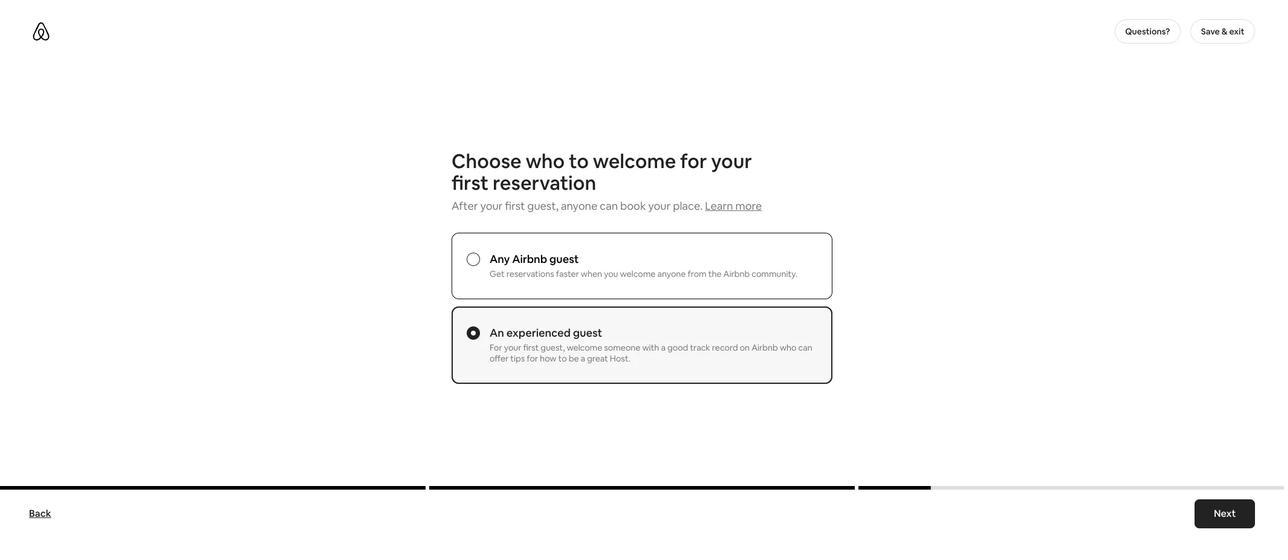 Task type: describe. For each thing, give the bounding box(es) containing it.
learn more link
[[706, 199, 762, 213]]

can inside choose who to welcome for your first reservation after your first guest, anyone can book your place. learn more
[[600, 199, 618, 213]]

your right after
[[481, 199, 503, 213]]

choose
[[452, 149, 522, 174]]

faster
[[556, 269, 579, 279]]

on
[[740, 342, 750, 353]]

who inside an experienced guest for your first guest, welcome someone with a good track record on airbnb who can offer tips for how to be a great host.
[[780, 342, 797, 353]]

for
[[490, 342, 503, 353]]

airbnb inside an experienced guest for your first guest, welcome someone with a good track record on airbnb who can offer tips for how to be a great host.
[[752, 342, 778, 353]]

any
[[490, 252, 510, 266]]

airbnb inside any airbnb guest get reservations faster when you welcome anyone from the airbnb community.
[[512, 252, 547, 266]]

someone
[[605, 342, 641, 353]]

learn
[[706, 199, 734, 213]]

airbnb community.
[[724, 269, 798, 279]]

your right book
[[649, 199, 671, 213]]

for inside an experienced guest for your first guest, welcome someone with a good track record on airbnb who can offer tips for how to be a great host.
[[527, 353, 538, 364]]

questions?
[[1126, 26, 1171, 37]]

save & exit
[[1202, 26, 1245, 37]]

choose who to welcome for your first reservation group
[[452, 233, 833, 391]]

first inside an experienced guest for your first guest, welcome someone with a good track record on airbnb who can offer tips for how to be a great host.
[[524, 342, 539, 353]]

who inside choose who to welcome for your first reservation after your first guest, anyone can book your place. learn more
[[526, 149, 565, 174]]

any airbnb guest get reservations faster when you welcome anyone from the airbnb community.
[[490, 252, 798, 279]]

welcome inside any airbnb guest get reservations faster when you welcome anyone from the airbnb community.
[[620, 269, 656, 279]]

back button
[[23, 502, 57, 526]]

record
[[713, 342, 738, 353]]

first inside choose who to welcome for your first reservation after your first guest, anyone can book your place. learn more
[[505, 199, 525, 213]]

how
[[540, 353, 557, 364]]

with
[[643, 342, 660, 353]]

your up learn more link
[[712, 149, 753, 174]]

place.
[[673, 199, 703, 213]]

an experienced guest for your first guest, welcome someone with a good track record on airbnb who can offer tips for how to be a great host.
[[490, 326, 813, 364]]

guest for an experienced guest
[[573, 326, 603, 340]]



Task type: vqa. For each thing, say whether or not it's contained in the screenshot.
OMG! on the top right of page
no



Task type: locate. For each thing, give the bounding box(es) containing it.
welcome
[[593, 149, 677, 174], [620, 269, 656, 279], [567, 342, 603, 353]]

be
[[569, 353, 579, 364]]

&
[[1222, 26, 1228, 37]]

who
[[526, 149, 565, 174], [780, 342, 797, 353]]

tips
[[511, 353, 525, 364]]

a right with
[[661, 342, 666, 353]]

anyone inside any airbnb guest get reservations faster when you welcome anyone from the airbnb community.
[[658, 269, 686, 279]]

reservations
[[507, 269, 555, 279]]

anyone inside choose who to welcome for your first reservation after your first guest, anyone can book your place. learn more
[[561, 199, 598, 213]]

1 vertical spatial for
[[527, 353, 538, 364]]

to inside choose who to welcome for your first reservation after your first guest, anyone can book your place. learn more
[[569, 149, 589, 174]]

0 horizontal spatial airbnb
[[512, 252, 547, 266]]

choose who to welcome for your first reservation after your first guest, anyone can book your place. learn more
[[452, 149, 762, 213]]

questions? button
[[1115, 19, 1182, 44]]

1 horizontal spatial for
[[681, 149, 707, 174]]

0 vertical spatial for
[[681, 149, 707, 174]]

1 horizontal spatial who
[[780, 342, 797, 353]]

None radio
[[467, 253, 480, 266], [467, 327, 480, 340], [467, 253, 480, 266], [467, 327, 480, 340]]

next button
[[1195, 500, 1256, 529]]

next
[[1215, 508, 1237, 520]]

get
[[490, 269, 505, 279]]

0 horizontal spatial anyone
[[561, 199, 598, 213]]

after
[[452, 199, 478, 213]]

0 vertical spatial welcome
[[593, 149, 677, 174]]

welcome right you in the left of the page
[[620, 269, 656, 279]]

exit
[[1230, 26, 1245, 37]]

anyone
[[561, 199, 598, 213], [658, 269, 686, 279]]

your inside an experienced guest for your first guest, welcome someone with a good track record on airbnb who can offer tips for how to be a great host.
[[504, 342, 522, 353]]

first down first reservation
[[505, 199, 525, 213]]

can inside an experienced guest for your first guest, welcome someone with a good track record on airbnb who can offer tips for how to be a great host.
[[799, 342, 813, 353]]

guest up be
[[573, 326, 603, 340]]

anyone left book
[[561, 199, 598, 213]]

guest, down first reservation
[[528, 199, 559, 213]]

you
[[604, 269, 619, 279]]

from
[[688, 269, 707, 279]]

airbnb up 'reservations'
[[512, 252, 547, 266]]

book
[[621, 199, 646, 213]]

save & exit button
[[1191, 19, 1256, 44]]

when
[[581, 269, 603, 279]]

for right the tips
[[527, 353, 538, 364]]

more
[[736, 199, 762, 213]]

1 horizontal spatial airbnb
[[752, 342, 778, 353]]

back
[[29, 508, 51, 520]]

guest, inside an experienced guest for your first guest, welcome someone with a good track record on airbnb who can offer tips for how to be a great host.
[[541, 342, 565, 353]]

guest inside an experienced guest for your first guest, welcome someone with a good track record on airbnb who can offer tips for how to be a great host.
[[573, 326, 603, 340]]

your
[[712, 149, 753, 174], [481, 199, 503, 213], [649, 199, 671, 213], [504, 342, 522, 353]]

0 horizontal spatial to
[[559, 353, 567, 364]]

can
[[600, 199, 618, 213], [799, 342, 813, 353]]

who right on
[[780, 342, 797, 353]]

1 vertical spatial guest,
[[541, 342, 565, 353]]

the
[[709, 269, 722, 279]]

for up place.
[[681, 149, 707, 174]]

guest,
[[528, 199, 559, 213], [541, 342, 565, 353]]

good
[[668, 342, 689, 353]]

welcome left someone
[[567, 342, 603, 353]]

a right be
[[581, 353, 586, 364]]

offer
[[490, 353, 509, 364]]

track
[[690, 342, 711, 353]]

first down experienced at the bottom
[[524, 342, 539, 353]]

first reservation
[[452, 171, 597, 195]]

1 horizontal spatial can
[[799, 342, 813, 353]]

welcome inside an experienced guest for your first guest, welcome someone with a good track record on airbnb who can offer tips for how to be a great host.
[[567, 342, 603, 353]]

to inside an experienced guest for your first guest, welcome someone with a good track record on airbnb who can offer tips for how to be a great host.
[[559, 353, 567, 364]]

airbnb right on
[[752, 342, 778, 353]]

1 horizontal spatial a
[[661, 342, 666, 353]]

2 vertical spatial welcome
[[567, 342, 603, 353]]

0 horizontal spatial a
[[581, 353, 586, 364]]

guest, inside choose who to welcome for your first reservation after your first guest, anyone can book your place. learn more
[[528, 199, 559, 213]]

first
[[505, 199, 525, 213], [524, 342, 539, 353]]

welcome inside choose who to welcome for your first reservation after your first guest, anyone can book your place. learn more
[[593, 149, 677, 174]]

welcome up book
[[593, 149, 677, 174]]

a
[[661, 342, 666, 353], [581, 353, 586, 364]]

1 vertical spatial can
[[799, 342, 813, 353]]

1 vertical spatial who
[[780, 342, 797, 353]]

0 vertical spatial anyone
[[561, 199, 598, 213]]

1 horizontal spatial to
[[569, 149, 589, 174]]

1 vertical spatial anyone
[[658, 269, 686, 279]]

an
[[490, 326, 504, 340]]

guest
[[550, 252, 579, 266], [573, 326, 603, 340]]

to
[[569, 149, 589, 174], [559, 353, 567, 364]]

0 vertical spatial guest,
[[528, 199, 559, 213]]

0 vertical spatial guest
[[550, 252, 579, 266]]

for inside choose who to welcome for your first reservation after your first guest, anyone can book your place. learn more
[[681, 149, 707, 174]]

airbnb
[[512, 252, 547, 266], [752, 342, 778, 353]]

experienced
[[507, 326, 571, 340]]

1 vertical spatial guest
[[573, 326, 603, 340]]

0 vertical spatial can
[[600, 199, 618, 213]]

0 horizontal spatial for
[[527, 353, 538, 364]]

0 vertical spatial airbnb
[[512, 252, 547, 266]]

1 vertical spatial to
[[559, 353, 567, 364]]

great host.
[[587, 353, 631, 364]]

who right "choose"
[[526, 149, 565, 174]]

guest up faster
[[550, 252, 579, 266]]

0 vertical spatial who
[[526, 149, 565, 174]]

1 vertical spatial airbnb
[[752, 342, 778, 353]]

0 horizontal spatial who
[[526, 149, 565, 174]]

for
[[681, 149, 707, 174], [527, 353, 538, 364]]

save
[[1202, 26, 1221, 37]]

guest inside any airbnb guest get reservations faster when you welcome anyone from the airbnb community.
[[550, 252, 579, 266]]

guest, down experienced at the bottom
[[541, 342, 565, 353]]

anyone left from
[[658, 269, 686, 279]]

1 horizontal spatial anyone
[[658, 269, 686, 279]]

0 vertical spatial to
[[569, 149, 589, 174]]

guest for any airbnb guest
[[550, 252, 579, 266]]

1 vertical spatial first
[[524, 342, 539, 353]]

0 vertical spatial first
[[505, 199, 525, 213]]

your right for
[[504, 342, 522, 353]]

1 vertical spatial welcome
[[620, 269, 656, 279]]

0 horizontal spatial can
[[600, 199, 618, 213]]



